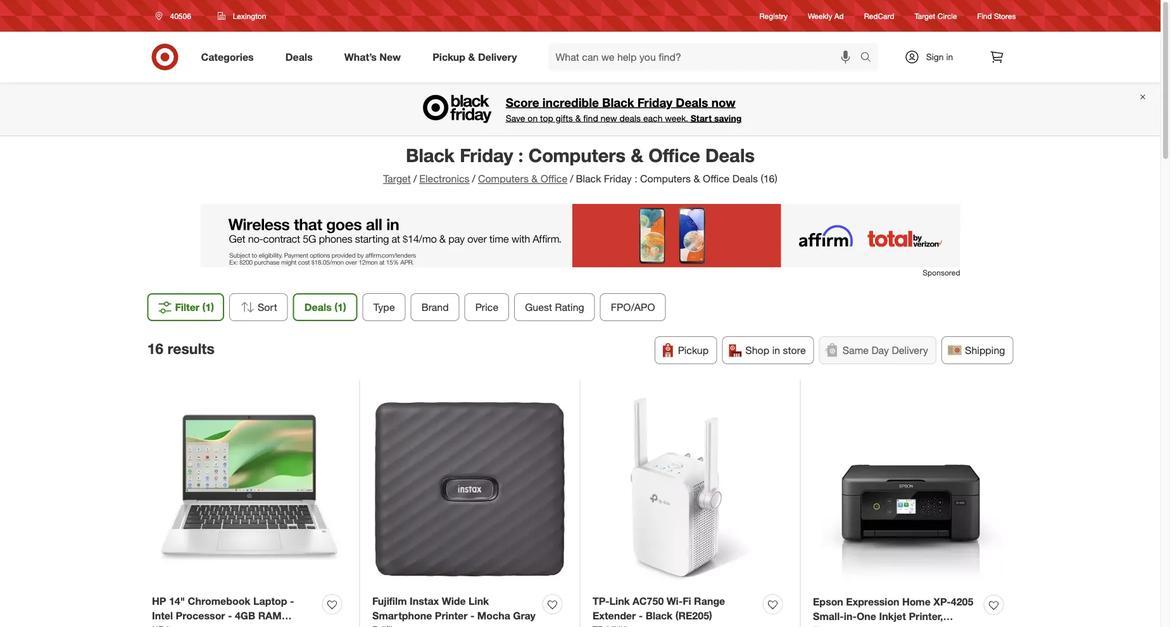 Task type: vqa. For each thing, say whether or not it's contained in the screenshot.
decor
no



Task type: locate. For each thing, give the bounding box(es) containing it.
fi
[[683, 595, 692, 608]]

find
[[978, 11, 993, 21]]

filter
[[175, 301, 200, 313]]

1 vertical spatial delivery
[[892, 344, 929, 356]]

1 vertical spatial pickup
[[679, 344, 709, 356]]

&
[[469, 51, 476, 63], [576, 113, 581, 124], [631, 144, 644, 166], [532, 173, 538, 185], [694, 173, 701, 185]]

office left (16)
[[703, 173, 730, 185]]

same day delivery
[[843, 344, 929, 356]]

delivery for same day delivery
[[892, 344, 929, 356]]

-
[[290, 595, 294, 608], [228, 610, 232, 622], [471, 610, 475, 622], [639, 610, 643, 622], [195, 624, 199, 627], [893, 625, 897, 627]]

computers down gifts
[[529, 144, 626, 166]]

sign
[[927, 51, 944, 62]]

in left 'store'
[[773, 344, 781, 356]]

hp 14" chromebook laptop - intel processor - 4gb ram memory - 64gb flash storage link
[[152, 594, 317, 627]]

link up mocha
[[469, 595, 489, 608]]

copier
[[858, 625, 890, 627]]

delivery up score
[[478, 51, 517, 63]]

find stores
[[978, 11, 1017, 21]]

black up the 'advertisement' region
[[576, 173, 602, 185]]

computers & office link
[[478, 173, 568, 185]]

epson expression home xp-4205 small-in-one inkjet printer, scanner, copier - black image
[[814, 392, 1009, 588], [814, 392, 1009, 588]]

0 vertical spatial in
[[947, 51, 954, 62]]

/ right electronics link
[[472, 173, 476, 185]]

processor
[[176, 610, 225, 622]]

memory
[[152, 624, 192, 627]]

type button
[[363, 293, 406, 321]]

saving
[[715, 113, 742, 124]]

fpo/apo
[[611, 301, 656, 313]]

save
[[506, 113, 526, 124]]

- right laptop
[[290, 595, 294, 608]]

1 (1) from the left
[[202, 301, 214, 313]]

in for sign
[[947, 51, 954, 62]]

deals inside score incredible black friday deals now save on top gifts & find new deals each week. start saving
[[676, 95, 709, 110]]

/ right computers & office link
[[570, 173, 574, 185]]

- right printer
[[471, 610, 475, 622]]

registry
[[760, 11, 788, 21]]

3 / from the left
[[570, 173, 574, 185]]

0 vertical spatial delivery
[[478, 51, 517, 63]]

- down inkjet
[[893, 625, 897, 627]]

computers
[[529, 144, 626, 166], [478, 173, 529, 185], [641, 173, 691, 185]]

deals up start
[[676, 95, 709, 110]]

0 vertical spatial friday
[[638, 95, 673, 110]]

1 horizontal spatial target
[[915, 11, 936, 21]]

black inside epson expression home xp-4205 small-in-one inkjet printer, scanner, copier - black
[[900, 625, 927, 627]]

black down ac750 on the bottom of the page
[[646, 610, 673, 622]]

same
[[843, 344, 869, 356]]

: down deals
[[635, 173, 638, 185]]

target
[[915, 11, 936, 21], [383, 173, 411, 185]]

(1) right filter
[[202, 301, 214, 313]]

1 horizontal spatial (1)
[[335, 301, 346, 313]]

What can we help you find? suggestions appear below search field
[[548, 43, 864, 71]]

0 vertical spatial :
[[519, 144, 524, 166]]

1 link from the left
[[469, 595, 489, 608]]

computers right electronics
[[478, 173, 529, 185]]

black inside tp-link ac750 wi-fi range extender - black (re205)
[[646, 610, 673, 622]]

new
[[380, 51, 401, 63]]

lexington
[[233, 11, 266, 21]]

fujifilm instax wide link smartphone printer - mocha gray image
[[373, 392, 568, 587], [373, 392, 568, 587]]

1 horizontal spatial /
[[472, 173, 476, 185]]

0 horizontal spatial link
[[469, 595, 489, 608]]

epson expression home xp-4205 small-in-one inkjet printer, scanner, copier - black
[[814, 596, 974, 627]]

black up new
[[603, 95, 635, 110]]

1 vertical spatial target
[[383, 173, 411, 185]]

(1) inside filter (1) button
[[202, 301, 214, 313]]

shop in store
[[746, 344, 806, 356]]

/ right target link
[[414, 173, 417, 185]]

pickup for pickup
[[679, 344, 709, 356]]

2 horizontal spatial friday
[[638, 95, 673, 110]]

score
[[506, 95, 540, 110]]

inkjet
[[880, 610, 907, 623]]

black inside score incredible black friday deals now save on top gifts & find new deals each week. start saving
[[603, 95, 635, 110]]

hp
[[152, 595, 166, 608]]

delivery right day at the right bottom of page
[[892, 344, 929, 356]]

1 horizontal spatial pickup
[[679, 344, 709, 356]]

office down week.
[[649, 144, 701, 166]]

tp-link ac750 wi-fi range extender - black (re205)
[[593, 595, 726, 622]]

0 horizontal spatial in
[[773, 344, 781, 356]]

0 horizontal spatial /
[[414, 173, 417, 185]]

chromebook
[[188, 595, 251, 608]]

pickup
[[433, 51, 466, 63], [679, 344, 709, 356]]

ad
[[835, 11, 844, 21]]

deals left what's
[[286, 51, 313, 63]]

friday down new
[[604, 173, 632, 185]]

0 horizontal spatial target
[[383, 173, 411, 185]]

target link
[[383, 173, 411, 185]]

(1) left type
[[335, 301, 346, 313]]

1 horizontal spatial :
[[635, 173, 638, 185]]

2 link from the left
[[610, 595, 630, 608]]

hp 14" chromebook laptop - intel processor - 4gb ram memory - 64gb flash storage - silver (14a-na0052tg) image
[[152, 392, 347, 587], [152, 392, 347, 587]]

delivery inside button
[[892, 344, 929, 356]]

deals left (16)
[[733, 173, 758, 185]]

- down ac750 on the bottom of the page
[[639, 610, 643, 622]]

14"
[[169, 595, 185, 608]]

pickup & delivery
[[433, 51, 517, 63]]

fujifilm instax wide link smartphone printer - mocha gray link
[[373, 594, 538, 623]]

target inside black friday : computers & office deals target / electronics / computers & office / black friday : computers & office deals (16)
[[383, 173, 411, 185]]

epson
[[814, 596, 844, 608]]

stores
[[995, 11, 1017, 21]]

in for shop
[[773, 344, 781, 356]]

2 (1) from the left
[[335, 301, 346, 313]]

guest
[[525, 301, 553, 313]]

black down printer,
[[900, 625, 927, 627]]

1 vertical spatial :
[[635, 173, 638, 185]]

printer,
[[909, 610, 944, 623]]

price button
[[465, 293, 510, 321]]

deals link
[[275, 43, 329, 71]]

link
[[469, 595, 489, 608], [610, 595, 630, 608]]

tp-link ac750 wi-fi range extender - black (re205) image
[[593, 392, 788, 587], [593, 392, 788, 587]]

find stores link
[[978, 10, 1017, 21]]

0 horizontal spatial friday
[[460, 144, 514, 166]]

target circle
[[915, 11, 958, 21]]

(16)
[[761, 173, 778, 185]]

guest rating button
[[515, 293, 595, 321]]

2 / from the left
[[472, 173, 476, 185]]

1 horizontal spatial friday
[[604, 173, 632, 185]]

each
[[644, 113, 663, 124]]

friday up computers & office link
[[460, 144, 514, 166]]

target left electronics link
[[383, 173, 411, 185]]

0 horizontal spatial delivery
[[478, 51, 517, 63]]

what's
[[345, 51, 377, 63]]

2 horizontal spatial /
[[570, 173, 574, 185]]

: up computers & office link
[[519, 144, 524, 166]]

link inside tp-link ac750 wi-fi range extender - black (re205)
[[610, 595, 630, 608]]

0 horizontal spatial pickup
[[433, 51, 466, 63]]

0 vertical spatial pickup
[[433, 51, 466, 63]]

target left circle
[[915, 11, 936, 21]]

/
[[414, 173, 417, 185], [472, 173, 476, 185], [570, 173, 574, 185]]

friday
[[638, 95, 673, 110], [460, 144, 514, 166], [604, 173, 632, 185]]

what's new link
[[334, 43, 417, 71]]

0 horizontal spatial (1)
[[202, 301, 214, 313]]

(1)
[[202, 301, 214, 313], [335, 301, 346, 313]]

day
[[872, 344, 890, 356]]

1 horizontal spatial in
[[947, 51, 954, 62]]

deals right sort at the left of page
[[305, 301, 332, 313]]

- inside epson expression home xp-4205 small-in-one inkjet printer, scanner, copier - black
[[893, 625, 897, 627]]

in right sign
[[947, 51, 954, 62]]

office
[[649, 144, 701, 166], [541, 173, 568, 185], [703, 173, 730, 185]]

black friday : computers & office deals target / electronics / computers & office / black friday : computers & office deals (16)
[[383, 144, 778, 185]]

pickup & delivery link
[[422, 43, 533, 71]]

registry link
[[760, 10, 788, 21]]

1 horizontal spatial delivery
[[892, 344, 929, 356]]

1 vertical spatial friday
[[460, 144, 514, 166]]

in inside button
[[773, 344, 781, 356]]

store
[[784, 344, 806, 356]]

1 horizontal spatial office
[[649, 144, 701, 166]]

black up electronics
[[406, 144, 455, 166]]

1 vertical spatial in
[[773, 344, 781, 356]]

mocha
[[478, 610, 511, 622]]

1 horizontal spatial link
[[610, 595, 630, 608]]

- inside fujifilm instax wide link smartphone printer - mocha gray
[[471, 610, 475, 622]]

office down top
[[541, 173, 568, 185]]

0 horizontal spatial :
[[519, 144, 524, 166]]

4gb
[[235, 610, 255, 622]]

pickup inside button
[[679, 344, 709, 356]]

- inside tp-link ac750 wi-fi range extender - black (re205)
[[639, 610, 643, 622]]

incredible
[[543, 95, 599, 110]]

weekly ad link
[[809, 10, 844, 21]]

top
[[541, 113, 554, 124]]

:
[[519, 144, 524, 166], [635, 173, 638, 185]]

friday up each
[[638, 95, 673, 110]]

smartphone
[[373, 610, 432, 622]]

brand button
[[411, 293, 460, 321]]

link up the extender
[[610, 595, 630, 608]]



Task type: describe. For each thing, give the bounding box(es) containing it.
gray
[[513, 610, 536, 622]]

- left '4gb'
[[228, 610, 232, 622]]

redcard
[[865, 11, 895, 21]]

deals down saving
[[706, 144, 755, 166]]

score incredible black friday deals now save on top gifts & find new deals each week. start saving
[[506, 95, 742, 124]]

sign in
[[927, 51, 954, 62]]

friday inside score incredible black friday deals now save on top gifts & find new deals each week. start saving
[[638, 95, 673, 110]]

gifts
[[556, 113, 573, 124]]

on
[[528, 113, 538, 124]]

filter (1)
[[175, 301, 214, 313]]

printer
[[435, 610, 468, 622]]

weekly
[[809, 11, 833, 21]]

week.
[[666, 113, 689, 124]]

start
[[691, 113, 712, 124]]

2 vertical spatial friday
[[604, 173, 632, 185]]

shipping
[[966, 344, 1006, 356]]

fujifilm instax wide link smartphone printer - mocha gray
[[373, 595, 536, 622]]

one
[[857, 610, 877, 623]]

categories
[[201, 51, 254, 63]]

sort
[[258, 301, 277, 313]]

link inside fujifilm instax wide link smartphone printer - mocha gray
[[469, 595, 489, 608]]

filter (1) button
[[147, 293, 224, 321]]

guest rating
[[525, 301, 585, 313]]

advertisement region
[[201, 204, 961, 267]]

results
[[168, 340, 215, 358]]

electronics
[[420, 173, 470, 185]]

now
[[712, 95, 736, 110]]

sponsored
[[923, 268, 961, 277]]

extender
[[593, 610, 636, 622]]

16
[[147, 340, 164, 358]]

tp-link ac750 wi-fi range extender - black (re205) link
[[593, 594, 758, 623]]

40506
[[170, 11, 191, 21]]

deals inside "deals" "link"
[[286, 51, 313, 63]]

home
[[903, 596, 931, 608]]

sort button
[[229, 293, 288, 321]]

find
[[584, 113, 599, 124]]

16 results
[[147, 340, 215, 358]]

pickup for pickup & delivery
[[433, 51, 466, 63]]

intel
[[152, 610, 173, 622]]

shop
[[746, 344, 770, 356]]

weekly ad
[[809, 11, 844, 21]]

(1) for filter (1)
[[202, 301, 214, 313]]

redcard link
[[865, 10, 895, 21]]

64gb
[[202, 624, 228, 627]]

4205
[[952, 596, 974, 608]]

electronics link
[[420, 173, 470, 185]]

sign in link
[[894, 43, 974, 71]]

range
[[695, 595, 726, 608]]

price
[[476, 301, 499, 313]]

brand
[[422, 301, 449, 313]]

circle
[[938, 11, 958, 21]]

small-
[[814, 610, 844, 623]]

wide
[[442, 595, 466, 608]]

& inside score incredible black friday deals now save on top gifts & find new deals each week. start saving
[[576, 113, 581, 124]]

new
[[601, 113, 617, 124]]

search
[[855, 52, 886, 64]]

40506 button
[[147, 4, 205, 27]]

- down processor
[[195, 624, 199, 627]]

delivery for pickup & delivery
[[478, 51, 517, 63]]

2 horizontal spatial office
[[703, 173, 730, 185]]

(re205)
[[676, 610, 713, 622]]

fujifilm
[[373, 595, 407, 608]]

expression
[[847, 596, 900, 608]]

ac750
[[633, 595, 664, 608]]

same day delivery button
[[820, 336, 937, 364]]

shipping button
[[942, 336, 1014, 364]]

1 / from the left
[[414, 173, 417, 185]]

lexington button
[[210, 4, 275, 27]]

categories link
[[190, 43, 270, 71]]

tp-
[[593, 595, 610, 608]]

epson expression home xp-4205 small-in-one inkjet printer, scanner, copier - black link
[[814, 595, 980, 627]]

hp 14" chromebook laptop - intel processor - 4gb ram memory - 64gb flash storage
[[152, 595, 304, 627]]

(1) for deals (1)
[[335, 301, 346, 313]]

what's new
[[345, 51, 401, 63]]

instax
[[410, 595, 439, 608]]

0 horizontal spatial office
[[541, 173, 568, 185]]

scanner,
[[814, 625, 855, 627]]

0 vertical spatial target
[[915, 11, 936, 21]]

search button
[[855, 43, 886, 74]]

shop in store button
[[722, 336, 815, 364]]

computers down week.
[[641, 173, 691, 185]]

fpo/apo button
[[601, 293, 666, 321]]

target circle link
[[915, 10, 958, 21]]



